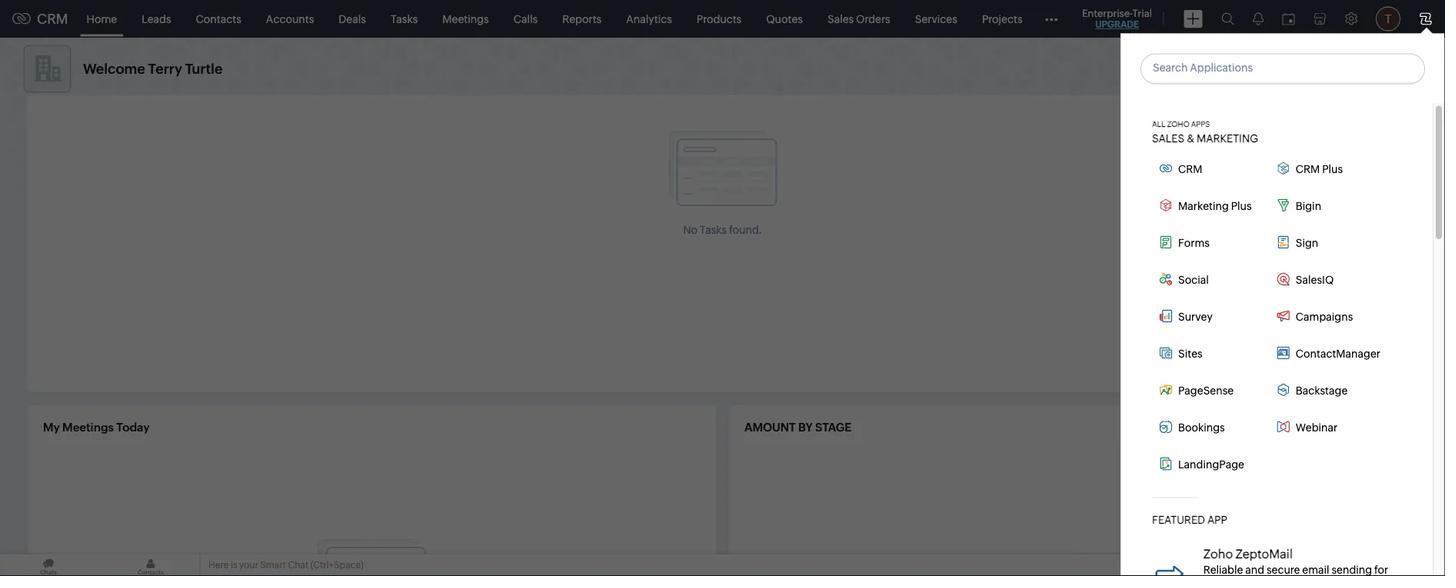Task type: vqa. For each thing, say whether or not it's contained in the screenshot.
search image
no



Task type: describe. For each thing, give the bounding box(es) containing it.
zia
[[1214, 561, 1227, 572]]

here
[[209, 560, 229, 571]]

landingpage link
[[1153, 453, 1270, 475]]

reports link
[[550, 0, 614, 37]]

customize home page
[[1226, 161, 1340, 173]]

survey link
[[1153, 305, 1270, 327]]

tasks link
[[379, 0, 430, 37]]

my meetings today
[[43, 421, 150, 434]]

progress...
[[1321, 526, 1375, 538]]

no tasks found.
[[683, 224, 762, 236]]

featured
[[1153, 513, 1206, 526]]

plus for crm plus
[[1323, 162, 1344, 175]]

here is your smart chat (ctrl+space)
[[209, 560, 364, 571]]

data
[[1218, 526, 1241, 538]]

sales orders link
[[816, 0, 903, 37]]

deals
[[339, 13, 366, 25]]

sales orders
[[828, 13, 891, 25]]

customize
[[1226, 161, 1280, 173]]

secure
[[1267, 563, 1301, 575]]

0 vertical spatial meetings
[[443, 13, 489, 25]]

marketing plus
[[1179, 199, 1252, 212]]

2 horizontal spatial crm
[[1296, 162, 1321, 175]]

chats image
[[0, 555, 97, 576]]

0 horizontal spatial crm link
[[12, 11, 68, 27]]

enterprise-
[[1083, 7, 1133, 19]]

terry
[[148, 61, 182, 77]]

reliable
[[1204, 563, 1244, 575]]

trial
[[1133, 7, 1153, 19]]

smart
[[260, 560, 286, 571]]

quotes link
[[754, 0, 816, 37]]

zeptomail
[[1236, 547, 1294, 561]]

contactmanager
[[1296, 347, 1381, 359]]

0 horizontal spatial tasks
[[391, 13, 418, 25]]

customize home page link
[[1211, 161, 1369, 173]]

amount
[[745, 421, 796, 434]]

salesiq
[[1296, 273, 1335, 285]]

turtle
[[185, 61, 223, 77]]

zoho inside zoho zeptomail reliable and secure email sending for your automated transactional email
[[1204, 547, 1234, 561]]

manager's home
[[1226, 138, 1311, 151]]

crm plus link
[[1270, 158, 1388, 179]]

projects
[[983, 13, 1023, 25]]

survey
[[1179, 310, 1213, 322]]

0 vertical spatial zoho
[[1168, 119, 1190, 128]]

zoho zeptomail reliable and secure email sending for your automated transactional email
[[1204, 547, 1389, 576]]

sample
[[1178, 526, 1216, 538]]

calls link
[[501, 0, 550, 37]]

products
[[697, 13, 742, 25]]

upgrade
[[1096, 19, 1140, 30]]

0 horizontal spatial crm
[[37, 11, 68, 27]]

today
[[116, 421, 150, 434]]

pagesense
[[1179, 384, 1234, 396]]

in
[[1309, 526, 1318, 538]]

landingpage
[[1179, 458, 1245, 470]]

by
[[799, 421, 813, 434]]

contacts image
[[102, 555, 199, 576]]

backstage
[[1296, 384, 1348, 396]]

1 vertical spatial meetings
[[62, 421, 114, 434]]

no
[[683, 224, 698, 236]]

home for manager's
[[1281, 138, 1311, 151]]

contacts link
[[184, 0, 254, 37]]

email
[[1303, 563, 1330, 575]]

&
[[1187, 132, 1195, 144]]

campaigns
[[1296, 310, 1354, 322]]

crm plus
[[1296, 162, 1344, 175]]

stage
[[816, 421, 852, 434]]

products link
[[685, 0, 754, 37]]

all zoho apps
[[1153, 119, 1211, 128]]

1 vertical spatial is
[[231, 560, 237, 571]]



Task type: locate. For each thing, give the bounding box(es) containing it.
sales
[[828, 13, 854, 25], [1153, 132, 1185, 144]]

quotes
[[767, 13, 803, 25]]

plus
[[1323, 162, 1344, 175], [1232, 199, 1252, 212]]

services
[[916, 13, 958, 25]]

contactmanager link
[[1270, 342, 1388, 364]]

zoho up zia
[[1204, 547, 1234, 561]]

sales & marketing
[[1153, 132, 1259, 144]]

chat
[[288, 560, 309, 571]]

found.
[[729, 224, 762, 236]]

pagesense link
[[1153, 379, 1270, 401]]

plus for marketing plus
[[1232, 199, 1252, 212]]

projects link
[[970, 0, 1035, 37]]

calls
[[514, 13, 538, 25]]

crm
[[37, 11, 68, 27], [1179, 162, 1203, 175], [1296, 162, 1321, 175]]

sign
[[1296, 236, 1319, 249]]

services link
[[903, 0, 970, 37]]

accounts link
[[254, 0, 327, 37]]

0 vertical spatial your
[[239, 560, 259, 571]]

plus up bigin 'link'
[[1323, 162, 1344, 175]]

is
[[1299, 526, 1307, 538], [231, 560, 237, 571]]

campaigns link
[[1270, 305, 1388, 327]]

1 horizontal spatial your
[[1204, 575, 1226, 576]]

meetings link
[[430, 0, 501, 37]]

webinar link
[[1270, 416, 1388, 438]]

0 horizontal spatial your
[[239, 560, 259, 571]]

orders
[[857, 13, 891, 25]]

0 vertical spatial home
[[87, 13, 117, 25]]

social
[[1179, 273, 1209, 285]]

home down manager's home link
[[1282, 161, 1312, 173]]

1 vertical spatial home
[[1281, 138, 1311, 151]]

enterprise-trial upgrade
[[1083, 7, 1153, 30]]

your down 'ask zia'
[[1204, 575, 1226, 576]]

is right here on the bottom
[[231, 560, 237, 571]]

1 horizontal spatial sales
[[1153, 132, 1185, 144]]

tasks right 'deals' link on the left top of page
[[391, 13, 418, 25]]

1 horizontal spatial crm link
[[1153, 158, 1270, 179]]

sites
[[1179, 347, 1203, 359]]

home up welcome
[[87, 13, 117, 25]]

analytics link
[[614, 0, 685, 37]]

plus down 'customize'
[[1232, 199, 1252, 212]]

bigin link
[[1270, 195, 1388, 216]]

0 horizontal spatial plus
[[1232, 199, 1252, 212]]

Search Applications text field
[[1142, 54, 1446, 82]]

ask zia
[[1196, 561, 1227, 572]]

1 vertical spatial crm link
[[1153, 158, 1270, 179]]

marketing
[[1197, 132, 1259, 144], [1179, 199, 1230, 212]]

0 vertical spatial marketing
[[1197, 132, 1259, 144]]

meetings left the calls
[[443, 13, 489, 25]]

0 horizontal spatial sales
[[828, 13, 854, 25]]

apps
[[1192, 119, 1211, 128]]

bookings
[[1179, 421, 1226, 433]]

welcome
[[83, 61, 145, 77]]

crm link
[[12, 11, 68, 27], [1153, 158, 1270, 179]]

manager's
[[1226, 138, 1278, 151]]

leads
[[142, 13, 171, 25]]

1 horizontal spatial plus
[[1323, 162, 1344, 175]]

zoho up &
[[1168, 119, 1190, 128]]

crm link left the "home" link
[[12, 11, 68, 27]]

for
[[1375, 563, 1389, 575]]

my
[[43, 421, 60, 434]]

0 vertical spatial sales
[[828, 13, 854, 25]]

bigin
[[1296, 199, 1322, 212]]

meetings right my
[[62, 421, 114, 434]]

sales down all
[[1153, 132, 1185, 144]]

1 vertical spatial your
[[1204, 575, 1226, 576]]

sample data population is in progress...
[[1178, 526, 1375, 538]]

population
[[1243, 526, 1297, 538]]

sales left orders
[[828, 13, 854, 25]]

and
[[1246, 563, 1265, 575]]

your left smart at the bottom left
[[239, 560, 259, 571]]

0 vertical spatial tasks
[[391, 13, 418, 25]]

backstage link
[[1270, 379, 1388, 401]]

your
[[239, 560, 259, 571], [1204, 575, 1226, 576]]

marketing up forms 'link'
[[1179, 199, 1230, 212]]

1 vertical spatial plus
[[1232, 199, 1252, 212]]

leads link
[[129, 0, 184, 37]]

sales for sales & marketing
[[1153, 132, 1185, 144]]

contacts
[[196, 13, 241, 25]]

tasks
[[391, 13, 418, 25], [700, 224, 727, 236]]

1 vertical spatial sales
[[1153, 132, 1185, 144]]

0 vertical spatial crm link
[[12, 11, 68, 27]]

home link
[[74, 0, 129, 37]]

tasks right no
[[700, 224, 727, 236]]

analytics
[[627, 13, 672, 25]]

deals link
[[327, 0, 379, 37]]

crm link down sales & marketing
[[1153, 158, 1270, 179]]

1 horizontal spatial zoho
[[1204, 547, 1234, 561]]

0 horizontal spatial is
[[231, 560, 237, 571]]

app
[[1208, 513, 1228, 526]]

1 horizontal spatial meetings
[[443, 13, 489, 25]]

1 horizontal spatial is
[[1299, 526, 1307, 538]]

1 vertical spatial marketing
[[1179, 199, 1230, 212]]

0 vertical spatial plus
[[1323, 162, 1344, 175]]

featured app
[[1153, 513, 1228, 526]]

amount by stage
[[745, 421, 852, 434]]

sending
[[1332, 563, 1373, 575]]

your inside zoho zeptomail reliable and secure email sending for your automated transactional email
[[1204, 575, 1226, 576]]

marketing inside marketing plus link
[[1179, 199, 1230, 212]]

marketing plus link
[[1153, 195, 1270, 216]]

page
[[1315, 161, 1340, 173]]

transactional
[[1286, 575, 1351, 576]]

1 vertical spatial zoho
[[1204, 547, 1234, 561]]

accounts
[[266, 13, 314, 25]]

all
[[1153, 119, 1166, 128]]

1 horizontal spatial tasks
[[700, 224, 727, 236]]

bookings link
[[1153, 416, 1270, 438]]

reports
[[563, 13, 602, 25]]

2 vertical spatial home
[[1282, 161, 1312, 173]]

1 vertical spatial tasks
[[700, 224, 727, 236]]

sites link
[[1153, 342, 1270, 364]]

social link
[[1153, 269, 1270, 290]]

0 horizontal spatial meetings
[[62, 421, 114, 434]]

(ctrl+space)
[[311, 560, 364, 571]]

forms
[[1179, 236, 1210, 249]]

sales for sales orders
[[828, 13, 854, 25]]

0 horizontal spatial zoho
[[1168, 119, 1190, 128]]

1 horizontal spatial crm
[[1179, 162, 1203, 175]]

salesiq link
[[1270, 269, 1388, 290]]

manager's home link
[[1211, 135, 1369, 151]]

home up customize home page link
[[1281, 138, 1311, 151]]

webinar
[[1296, 421, 1338, 433]]

0 vertical spatial is
[[1299, 526, 1307, 538]]

ask
[[1196, 561, 1212, 572]]

is left the in
[[1299, 526, 1307, 538]]

marketing down "apps"
[[1197, 132, 1259, 144]]

home for customize
[[1282, 161, 1312, 173]]



